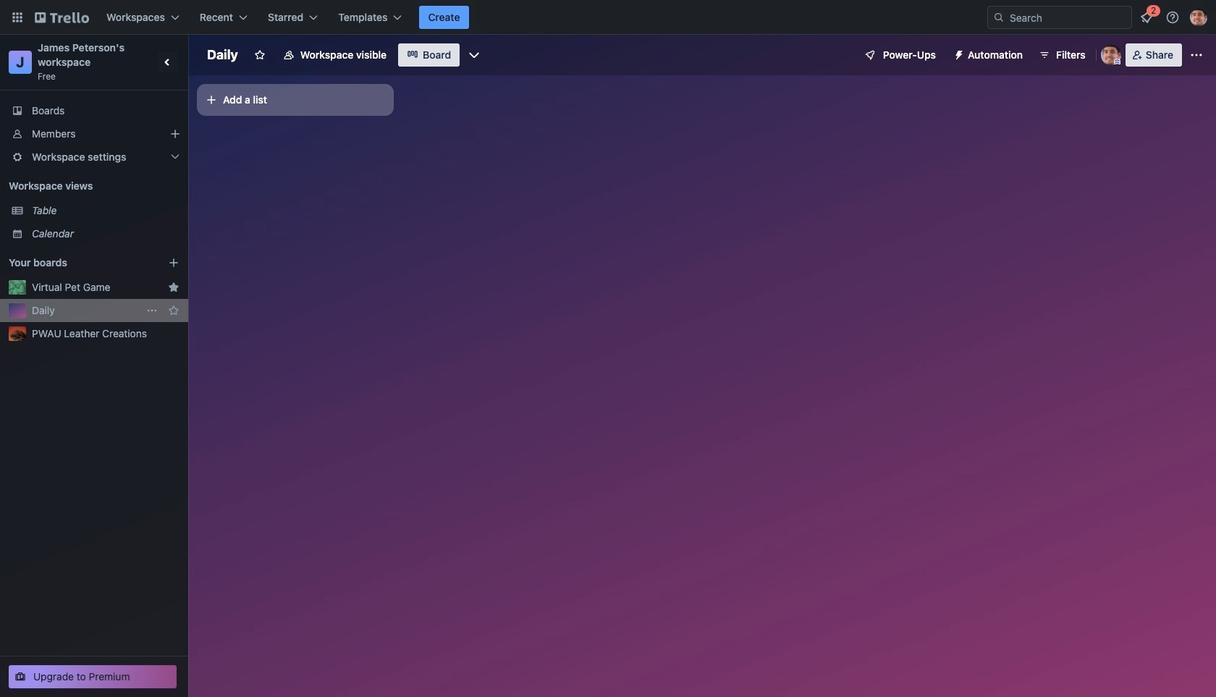 Task type: locate. For each thing, give the bounding box(es) containing it.
customize views image
[[467, 48, 482, 62]]

star or unstar board image
[[254, 49, 266, 61]]

search image
[[993, 12, 1005, 23]]

workspace navigation collapse icon image
[[158, 52, 178, 72]]

open information menu image
[[1166, 10, 1180, 25]]

show menu image
[[1190, 48, 1204, 62]]

add board image
[[168, 257, 180, 269]]

this member is an admin of this board. image
[[1114, 59, 1121, 65]]

2 notifications image
[[1138, 9, 1156, 26]]

Board name text field
[[200, 43, 245, 67]]

james peterson (jamespeterson93) image
[[1101, 45, 1121, 65]]



Task type: describe. For each thing, give the bounding box(es) containing it.
your boards with 3 items element
[[9, 254, 146, 272]]

sm image
[[948, 43, 968, 64]]

star icon image
[[168, 305, 180, 316]]

james peterson (jamespeterson93) image
[[1190, 9, 1208, 26]]

primary element
[[0, 0, 1216, 35]]

starred icon image
[[168, 282, 180, 293]]

board actions menu image
[[146, 305, 158, 316]]

Search field
[[1005, 7, 1132, 28]]

back to home image
[[35, 6, 89, 29]]



Task type: vqa. For each thing, say whether or not it's contained in the screenshot.
the bottommost Starred Icon
no



